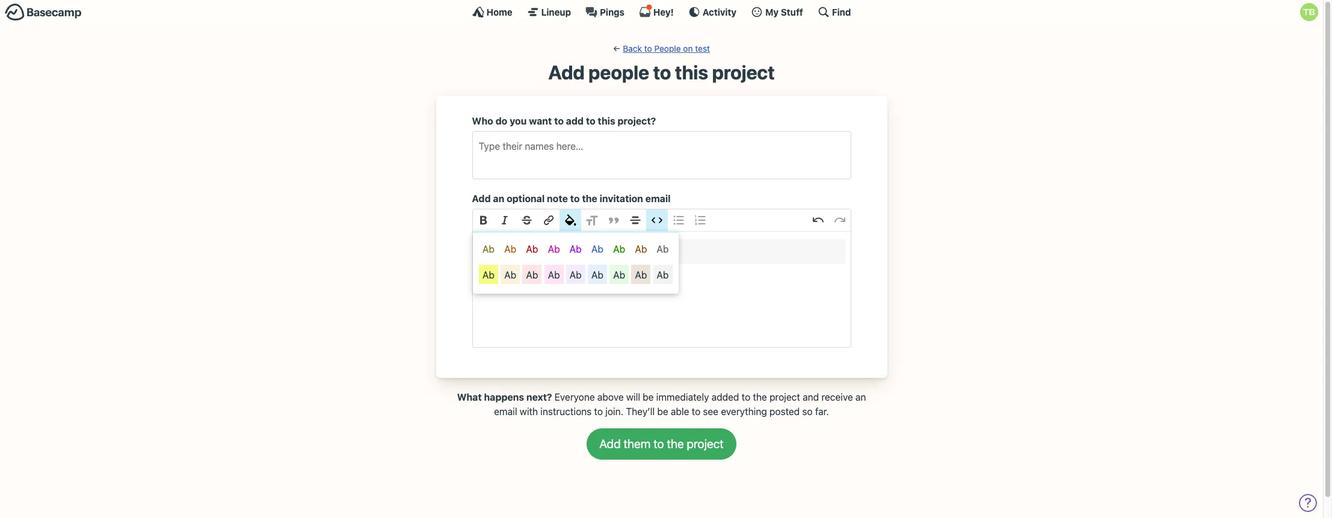 Task type: describe. For each thing, give the bounding box(es) containing it.
far.
[[815, 406, 829, 417]]

add
[[566, 116, 584, 127]]

so
[[802, 406, 813, 417]]

to right the back
[[644, 43, 652, 54]]

email inside everyone above will be immediately added to the project and receive an email with instructions to join.       they'll be able to see everything posted so far.
[[494, 406, 517, 417]]

0 vertical spatial be
[[643, 392, 654, 403]]

immediately
[[656, 392, 709, 403]]

to down ← back to people on test
[[653, 61, 671, 84]]

with
[[520, 406, 538, 417]]

people
[[654, 43, 681, 54]]

everything
[[721, 406, 767, 417]]

who do you want to add to this project?
[[472, 116, 656, 127]]

above
[[597, 392, 624, 403]]

back to people on test link
[[623, 43, 710, 54]]

add for add an optional note to the invitation email
[[472, 193, 491, 204]]

← back to people on test
[[613, 43, 710, 54]]

1 horizontal spatial this
[[675, 61, 708, 84]]

project?
[[618, 116, 656, 127]]

added
[[712, 392, 739, 403]]

my stuff
[[765, 6, 803, 17]]

on
[[683, 43, 693, 54]]

who
[[472, 116, 493, 127]]

main element
[[0, 0, 1323, 23]]

activity
[[703, 6, 737, 17]]

my stuff button
[[751, 6, 803, 18]]

see
[[703, 406, 719, 417]]

hey!
[[653, 6, 674, 17]]

note
[[547, 193, 568, 204]]

Who do you want to add to this project? text field
[[477, 137, 846, 155]]

home
[[487, 6, 512, 17]]

everyone above will be immediately added to the project and receive an email with instructions to join.       they'll be able to see everything posted so far.
[[494, 392, 866, 417]]

to up everything
[[742, 392, 751, 403]]

0 horizontal spatial this
[[598, 116, 615, 127]]

able
[[671, 406, 689, 417]]

switch accounts image
[[5, 3, 82, 22]]

invitation
[[600, 193, 643, 204]]

lineup
[[541, 6, 571, 17]]

optional
[[507, 193, 545, 204]]

add people to this project
[[548, 61, 775, 84]]

next?
[[527, 392, 552, 403]]

hey! button
[[639, 4, 674, 18]]

what happens next?
[[457, 392, 552, 403]]

project inside everyone above will be immediately added to the project and receive an email with instructions to join.       they'll be able to see everything posted so far.
[[770, 392, 800, 403]]

pings
[[600, 6, 625, 17]]

an inside everyone above will be immediately added to the project and receive an email with instructions to join.       they'll be able to see everything posted so far.
[[856, 392, 866, 403]]



Task type: locate. For each thing, give the bounding box(es) containing it.
None submit
[[587, 429, 736, 460]]

what
[[457, 392, 482, 403]]

posted
[[770, 406, 800, 417]]

my
[[765, 6, 779, 17]]

you
[[510, 116, 527, 127]]

want
[[529, 116, 552, 127]]

activity link
[[688, 6, 737, 18]]

add up "who do you want to add to this project?"
[[548, 61, 585, 84]]

add for add people to this project
[[548, 61, 585, 84]]

join.
[[605, 406, 623, 417]]

an left optional
[[493, 193, 504, 204]]

add
[[548, 61, 585, 84], [472, 193, 491, 204]]

0 vertical spatial email
[[646, 193, 671, 204]]

stuff
[[781, 6, 803, 17]]

1 vertical spatial the
[[753, 392, 767, 403]]

project
[[712, 61, 775, 84], [770, 392, 800, 403]]

1 horizontal spatial an
[[856, 392, 866, 403]]

email
[[646, 193, 671, 204], [494, 406, 517, 417]]

be
[[643, 392, 654, 403], [657, 406, 668, 417]]

everyone
[[555, 392, 595, 403]]

0 vertical spatial the
[[582, 193, 597, 204]]

0 vertical spatial this
[[675, 61, 708, 84]]

find button
[[818, 6, 851, 18]]

0 vertical spatial add
[[548, 61, 585, 84]]

the left invitation
[[582, 193, 597, 204]]

0 horizontal spatial add
[[472, 193, 491, 204]]

email down what happens next?
[[494, 406, 517, 417]]

add an optional note to the invitation email
[[472, 193, 671, 204]]

they'll
[[626, 406, 655, 417]]

test
[[695, 43, 710, 54]]

back
[[623, 43, 642, 54]]

to right "note"
[[570, 193, 580, 204]]

this left project?
[[598, 116, 615, 127]]

find
[[832, 6, 851, 17]]

0 horizontal spatial email
[[494, 406, 517, 417]]

1 vertical spatial this
[[598, 116, 615, 127]]

1 vertical spatial project
[[770, 392, 800, 403]]

home link
[[472, 6, 512, 18]]

an
[[493, 193, 504, 204], [856, 392, 866, 403]]

the
[[582, 193, 597, 204], [753, 392, 767, 403]]

1 horizontal spatial email
[[646, 193, 671, 204]]

1 vertical spatial be
[[657, 406, 668, 417]]

←
[[613, 43, 621, 54]]

0 horizontal spatial be
[[643, 392, 654, 403]]

receive
[[822, 392, 853, 403]]

be right will
[[643, 392, 654, 403]]

tim burton image
[[1300, 3, 1318, 21]]

to left add
[[554, 116, 564, 127]]

1 vertical spatial email
[[494, 406, 517, 417]]

0 vertical spatial an
[[493, 193, 504, 204]]

people
[[589, 61, 649, 84]]

and
[[803, 392, 819, 403]]

an right 'receive'
[[856, 392, 866, 403]]

to
[[644, 43, 652, 54], [653, 61, 671, 84], [554, 116, 564, 127], [586, 116, 596, 127], [570, 193, 580, 204], [742, 392, 751, 403], [594, 406, 603, 417], [692, 406, 701, 417]]

1 horizontal spatial the
[[753, 392, 767, 403]]

be left able
[[657, 406, 668, 417]]

happens
[[484, 392, 524, 403]]

pings button
[[586, 6, 625, 18]]

1 horizontal spatial add
[[548, 61, 585, 84]]

will
[[626, 392, 640, 403]]

email right invitation
[[646, 193, 671, 204]]

1 vertical spatial add
[[472, 193, 491, 204]]

add left optional
[[472, 193, 491, 204]]

to right add
[[586, 116, 596, 127]]

do
[[496, 116, 507, 127]]

the inside everyone above will be immediately added to the project and receive an email with instructions to join.       they'll be able to see everything posted so far.
[[753, 392, 767, 403]]

to left see
[[692, 406, 701, 417]]

the up everything
[[753, 392, 767, 403]]

this down on
[[675, 61, 708, 84]]

1 horizontal spatial be
[[657, 406, 668, 417]]

lineup link
[[527, 6, 571, 18]]

0 horizontal spatial an
[[493, 193, 504, 204]]

to left join.
[[594, 406, 603, 417]]

instructions
[[540, 406, 592, 417]]

0 horizontal spatial the
[[582, 193, 597, 204]]

Type your note here… text field
[[473, 232, 851, 347]]

this
[[675, 61, 708, 84], [598, 116, 615, 127]]

0 vertical spatial project
[[712, 61, 775, 84]]

1 vertical spatial an
[[856, 392, 866, 403]]



Task type: vqa. For each thing, say whether or not it's contained in the screenshot.
Back
yes



